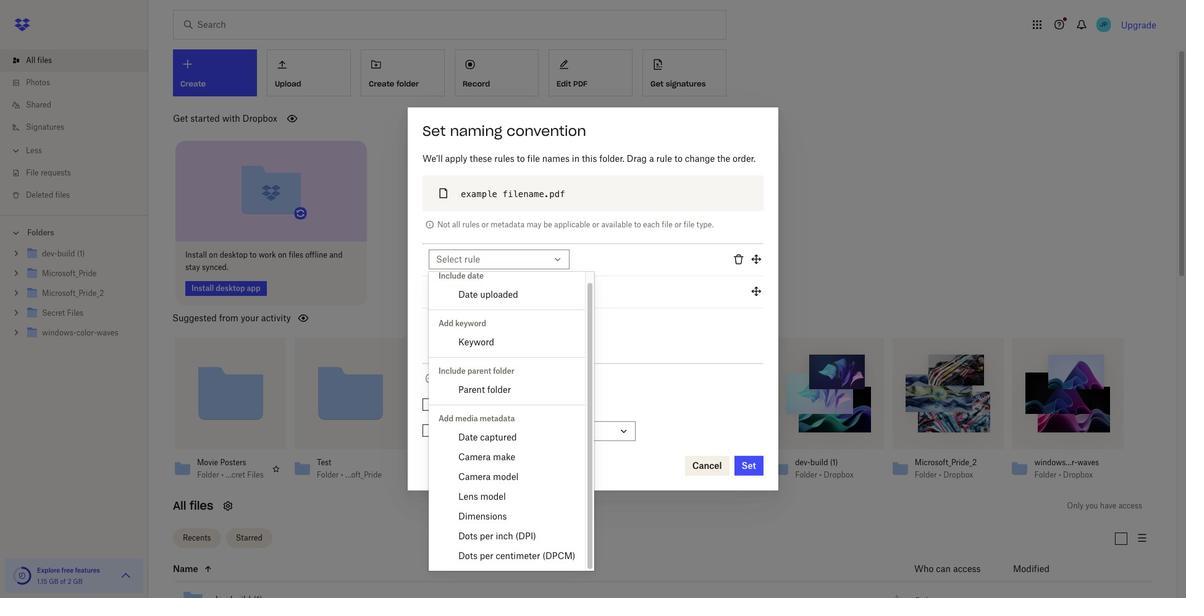 Task type: locate. For each thing, give the bounding box(es) containing it.
words
[[481, 426, 506, 437]]

1 vertical spatial date
[[459, 432, 478, 443]]

0 vertical spatial all files
[[26, 56, 52, 65]]

rule
[[657, 153, 673, 164], [465, 254, 480, 265], [458, 373, 473, 384]]

rule up parent
[[458, 373, 473, 384]]

type.
[[697, 220, 714, 229]]

1 or from the left
[[482, 220, 489, 229]]

set
[[423, 122, 446, 140]]

name
[[173, 564, 198, 574]]

names
[[543, 153, 570, 164]]

…cret
[[226, 470, 245, 479]]

all up photos
[[26, 56, 35, 65]]

1 horizontal spatial rules
[[495, 153, 515, 164]]

2 horizontal spatial or
[[675, 220, 682, 229]]

windows…r-waves button
[[1035, 458, 1102, 468]]

file right the each
[[662, 220, 673, 229]]

folder • dropbox button for windows…r-
[[1035, 470, 1102, 480]]

date for date captured
[[459, 432, 478, 443]]

camera up folder • …t_pride_2 button in the left of the page
[[459, 452, 491, 462]]

• down the microsoft_pride_2
[[940, 470, 942, 479]]

microsoft_pride_2 folder • dropbox
[[915, 458, 977, 479]]

camera for camera model
[[459, 472, 491, 482]]

folder inside microsoft_pride folder • dropbox
[[676, 470, 698, 479]]

1 on from the left
[[209, 250, 218, 259]]

1 vertical spatial per
[[480, 551, 494, 561]]

1 dots from the top
[[459, 531, 478, 542]]

3 or from the left
[[675, 220, 682, 229]]

get
[[651, 79, 664, 88], [173, 113, 188, 124]]

1.15
[[37, 578, 47, 585]]

with for words
[[508, 426, 526, 437]]

test button
[[317, 458, 384, 468]]

0 vertical spatial all
[[26, 56, 35, 65]]

folder • dropbox button down microsoft_pride_2 button in the right of the page
[[915, 470, 982, 480]]

on
[[209, 250, 218, 259], [278, 250, 287, 259]]

folder for create folder
[[397, 79, 419, 88]]

per for inch
[[480, 531, 494, 542]]

0 vertical spatial rule
[[657, 153, 673, 164]]

fun
[[437, 458, 450, 467]]

select
[[436, 254, 462, 265]]

date down media
[[459, 432, 478, 443]]

get left "signatures"
[[651, 79, 664, 88]]

rule inside select rule button
[[465, 254, 480, 265]]

folder • dropbox button down dev-build (1) 'button'
[[796, 470, 862, 480]]

folder down test
[[317, 470, 339, 479]]

shared
[[26, 100, 51, 109]]

7 • from the left
[[1059, 470, 1062, 479]]

rules
[[495, 153, 515, 164], [463, 220, 480, 229]]

4 folder from the left
[[556, 470, 578, 479]]

3 • from the left
[[461, 470, 463, 479]]

to inside install on desktop to work on files offline and stay synced.
[[250, 250, 257, 259]]

5 folder from the left
[[676, 470, 698, 479]]

to down the set naming convention
[[517, 153, 525, 164]]

dropbox down microsoft_pride_2 button in the right of the page
[[944, 470, 974, 479]]

0 vertical spatial get
[[651, 79, 664, 88]]

Filename text field
[[436, 285, 563, 298]]

lens model
[[459, 491, 506, 502]]

rule for select rule
[[465, 254, 480, 265]]

0 horizontal spatial with
[[222, 113, 240, 124]]

1 vertical spatial with
[[508, 426, 526, 437]]

record
[[463, 79, 490, 88]]

1 vertical spatial get
[[173, 113, 188, 124]]

uploaded
[[480, 289, 519, 300]]

suggested
[[172, 312, 217, 323]]

2 vertical spatial folder
[[488, 384, 511, 395]]

1 horizontal spatial or
[[593, 220, 600, 229]]

2 vertical spatial rule
[[458, 373, 473, 384]]

dropbox right started
[[243, 113, 277, 124]]

who can access
[[915, 564, 981, 574]]

rules right the these at the top of page
[[495, 153, 515, 164]]

1 vertical spatial all files
[[173, 499, 214, 513]]

0 horizontal spatial rules
[[463, 220, 480, 229]]

5 • from the left
[[820, 470, 822, 479]]

change
[[685, 153, 715, 164]]

folder • dropbox button down microsoft_pride "button"
[[676, 470, 743, 480]]

you
[[1086, 501, 1099, 510]]

add media metadata
[[439, 414, 515, 423]]

list containing all files
[[0, 42, 148, 215]]

3 folder from the left
[[437, 470, 459, 479]]

list
[[0, 42, 148, 215]]

all files up photos
[[26, 56, 52, 65]]

signatures
[[26, 122, 64, 132]]

folder inside button
[[556, 470, 578, 479]]

(1)
[[831, 458, 839, 467]]

2 vertical spatial add
[[439, 414, 454, 423]]

model for camera model
[[493, 472, 519, 482]]

0 vertical spatial camera
[[459, 452, 491, 462]]

0 horizontal spatial all
[[26, 56, 35, 65]]

folder inside button
[[397, 79, 419, 88]]

inch
[[496, 531, 514, 542]]

1 horizontal spatial with
[[508, 426, 526, 437]]

dropbox inside microsoft_pride_2 folder • dropbox
[[944, 470, 974, 479]]

0 vertical spatial folder
[[397, 79, 419, 88]]

get inside get signatures button
[[651, 79, 664, 88]]

• inside fun images folder • …t_pride_2
[[461, 470, 463, 479]]

folder • dropbox button for microsoft_pride_2
[[915, 470, 982, 480]]

1 vertical spatial rule
[[465, 254, 480, 265]]

1 include from the top
[[439, 271, 466, 281]]

test
[[317, 458, 332, 467]]

with inside set naming convention dialog
[[508, 426, 526, 437]]

1 date from the top
[[459, 289, 478, 300]]

get for get signatures
[[651, 79, 664, 88]]

• inside movie posters folder • …cret files
[[221, 470, 224, 479]]

set naming convention dialog
[[408, 107, 779, 491]]

dropbox down microsoft_pride "button"
[[705, 470, 734, 479]]

• down "images"
[[461, 470, 463, 479]]

recents button
[[173, 529, 221, 548]]

access right can
[[954, 564, 981, 574]]

• down the build
[[820, 470, 822, 479]]

dots per centimeter (dpcm)
[[459, 551, 576, 561]]

all
[[452, 220, 461, 229]]

folder left •…d
[[556, 470, 578, 479]]

add to starred image
[[890, 593, 905, 598]]

folder • dropbox button for dev-
[[796, 470, 862, 480]]

posters
[[220, 458, 246, 467]]

folder.
[[600, 153, 625, 164]]

folder right parent
[[493, 367, 515, 376]]

add inside button
[[438, 373, 455, 384]]

folder down movie
[[197, 470, 219, 479]]

• down microsoft_pride in the right of the page
[[700, 470, 703, 479]]

0 horizontal spatial or
[[482, 220, 489, 229]]

files up photos
[[37, 56, 52, 65]]

date for date uploaded
[[459, 289, 478, 300]]

all up recents at bottom left
[[173, 499, 186, 513]]

rules right "all"
[[463, 220, 480, 229]]

folder down microsoft_pride in the right of the page
[[676, 470, 698, 479]]

1 vertical spatial camera
[[459, 472, 491, 482]]

folder down windows…r-
[[1035, 470, 1057, 479]]

metadata up words
[[480, 414, 515, 423]]

or left available
[[593, 220, 600, 229]]

1 horizontal spatial get
[[651, 79, 664, 88]]

0 horizontal spatial on
[[209, 250, 218, 259]]

dropbox inside microsoft_pride folder • dropbox
[[705, 470, 734, 479]]

microsoft_pride_2 button
[[915, 458, 982, 468]]

0 horizontal spatial get
[[173, 113, 188, 124]]

0 vertical spatial include
[[439, 271, 466, 281]]

dots down dots per inch (dpi)
[[459, 551, 478, 561]]

0 vertical spatial add
[[439, 319, 454, 328]]

access right have
[[1119, 501, 1143, 510]]

0 horizontal spatial gb
[[49, 578, 59, 585]]

files up recents at bottom left
[[190, 499, 214, 513]]

and
[[330, 250, 343, 259]]

dots per inch (dpi)
[[459, 531, 537, 542]]

media
[[456, 414, 478, 423]]

0 vertical spatial rules
[[495, 153, 515, 164]]

or
[[482, 220, 489, 229], [593, 220, 600, 229], [675, 220, 682, 229]]

only
[[1068, 501, 1084, 510]]

0 vertical spatial model
[[493, 472, 519, 482]]

folder for parent folder
[[488, 384, 511, 395]]

0 vertical spatial dots
[[459, 531, 478, 542]]

3 folder • dropbox button from the left
[[915, 470, 982, 480]]

1 horizontal spatial file
[[662, 220, 673, 229]]

2 dots from the top
[[459, 551, 478, 561]]

dropbox down (1)
[[824, 470, 854, 479]]

per down dots per inch (dpi)
[[480, 551, 494, 561]]

edit
[[557, 79, 571, 88]]

per
[[480, 531, 494, 542], [480, 551, 494, 561]]

get left started
[[173, 113, 188, 124]]

6 • from the left
[[940, 470, 942, 479]]

keyword
[[456, 319, 487, 328]]

with right started
[[222, 113, 240, 124]]

file
[[528, 153, 540, 164], [662, 220, 673, 229], [684, 220, 695, 229]]

started
[[190, 113, 220, 124]]

include down the select at top left
[[439, 271, 466, 281]]

dropbox for microsoft_pride folder • dropbox
[[705, 470, 734, 479]]

dropbox for microsoft_pride_2 folder • dropbox
[[944, 470, 974, 479]]

1 vertical spatial model
[[481, 491, 506, 502]]

• left …cret
[[221, 470, 224, 479]]

list box containing date uploaded
[[429, 263, 586, 571]]

1 • from the left
[[221, 470, 224, 479]]

2 date from the top
[[459, 432, 478, 443]]

2 camera from the top
[[459, 472, 491, 482]]

less image
[[10, 145, 22, 157]]

2 folder from the left
[[317, 470, 339, 479]]

1 horizontal spatial all
[[173, 499, 186, 513]]

with
[[222, 113, 240, 124], [508, 426, 526, 437]]

folder down dev-
[[796, 470, 818, 479]]

2 • from the left
[[341, 470, 344, 479]]

4 • from the left
[[700, 470, 703, 479]]

upgrade
[[1122, 19, 1157, 30]]

6 folder from the left
[[796, 470, 818, 479]]

metadata inside list box
[[480, 414, 515, 423]]

folder right create
[[397, 79, 419, 88]]

metadata left may at the left top of the page
[[491, 220, 525, 229]]

8 folder from the left
[[1035, 470, 1057, 479]]

folder inside the test folder • …oft_pride
[[317, 470, 339, 479]]

dropbox inside "dev-build (1) folder • dropbox"
[[824, 470, 854, 479]]

explore
[[37, 567, 60, 574]]

all files up recents at bottom left
[[173, 499, 214, 513]]

1 folder • dropbox button from the left
[[676, 470, 743, 480]]

rule for add rule
[[458, 373, 473, 384]]

camera down fun images button
[[459, 472, 491, 482]]

include up parent
[[439, 367, 466, 376]]

dropbox down windows…r-waves button
[[1064, 470, 1094, 479]]

access
[[1119, 501, 1143, 510], [954, 564, 981, 574]]

only you have access
[[1068, 501, 1143, 510]]

group
[[0, 242, 148, 352]]

Select rule button
[[429, 250, 570, 269]]

camera for camera make
[[459, 452, 491, 462]]

folder
[[197, 470, 219, 479], [317, 470, 339, 479], [437, 470, 459, 479], [556, 470, 578, 479], [676, 470, 698, 479], [796, 470, 818, 479], [915, 470, 938, 479], [1035, 470, 1057, 479]]

all
[[26, 56, 35, 65], [173, 499, 186, 513]]

photos link
[[10, 72, 148, 94]]

include
[[439, 271, 466, 281], [439, 367, 466, 376]]

file left names
[[528, 153, 540, 164]]

folder down the microsoft_pride_2
[[915, 470, 938, 479]]

rule inside add rule button
[[458, 373, 473, 384]]

filename.pdf
[[503, 189, 565, 199]]

folder inside microsoft_pride_2 folder • dropbox
[[915, 470, 938, 479]]

1 per from the top
[[480, 531, 494, 542]]

folder • …t_pride_2 button
[[437, 470, 503, 480]]

1 vertical spatial dots
[[459, 551, 478, 561]]

on right the "work"
[[278, 250, 287, 259]]

requests
[[41, 168, 71, 177]]

movie
[[197, 458, 218, 467]]

images
[[452, 458, 478, 467]]

folder inside fun images folder • …t_pride_2
[[437, 470, 459, 479]]

1 horizontal spatial access
[[1119, 501, 1143, 510]]

files left offline
[[289, 250, 303, 259]]

in
[[572, 153, 580, 164]]

deleted
[[26, 190, 53, 200]]

to left the "work"
[[250, 250, 257, 259]]

2 include from the top
[[439, 367, 466, 376]]

• down windows…r-
[[1059, 470, 1062, 479]]

not
[[438, 220, 450, 229]]

date down include date
[[459, 289, 478, 300]]

folder down fun
[[437, 470, 459, 479]]

rule right a
[[657, 153, 673, 164]]

1 horizontal spatial on
[[278, 250, 287, 259]]

1 vertical spatial metadata
[[480, 414, 515, 423]]

a
[[650, 153, 654, 164]]

or right "all"
[[482, 220, 489, 229]]

2 per from the top
[[480, 551, 494, 561]]

all files inside list item
[[26, 56, 52, 65]]

add rule
[[438, 373, 473, 384]]

or right the each
[[675, 220, 682, 229]]

be
[[544, 220, 553, 229]]

2 folder • dropbox button from the left
[[796, 470, 862, 480]]

1 camera from the top
[[459, 452, 491, 462]]

0 vertical spatial metadata
[[491, 220, 525, 229]]

0 vertical spatial with
[[222, 113, 240, 124]]

per left inch
[[480, 531, 494, 542]]

gb right 2
[[73, 578, 83, 585]]

table containing name
[[156, 557, 1153, 598]]

folder • dropbox button down windows…r-waves button
[[1035, 470, 1102, 480]]

add up the capitalize
[[438, 373, 455, 384]]

gb left the of
[[49, 578, 59, 585]]

2 or from the left
[[593, 220, 600, 229]]

(dpi)
[[516, 531, 537, 542]]

drag
[[627, 153, 647, 164]]

1 vertical spatial all
[[173, 499, 186, 513]]

folder up initials
[[488, 384, 511, 395]]

1 vertical spatial access
[[954, 564, 981, 574]]

fun images button
[[437, 458, 503, 468]]

centimeter
[[496, 551, 541, 561]]

all files link
[[10, 49, 148, 72]]

table
[[156, 557, 1153, 598]]

1 horizontal spatial all files
[[173, 499, 214, 513]]

0 vertical spatial per
[[480, 531, 494, 542]]

• inside the test folder • …oft_pride
[[341, 470, 344, 479]]

4 folder • dropbox button from the left
[[1035, 470, 1102, 480]]

1 gb from the left
[[49, 578, 59, 585]]

dots down 'dimensions'
[[459, 531, 478, 542]]

metadata inside set naming convention dialog
[[491, 220, 525, 229]]

rule up date
[[465, 254, 480, 265]]

1 folder from the left
[[197, 470, 219, 479]]

1 vertical spatial include
[[439, 367, 466, 376]]

file left type.
[[684, 220, 695, 229]]

add for add media metadata
[[439, 414, 454, 423]]

get for get started with dropbox
[[173, 113, 188, 124]]

0 horizontal spatial all files
[[26, 56, 52, 65]]

with right words
[[508, 426, 526, 437]]

make
[[493, 452, 516, 462]]

folder
[[397, 79, 419, 88], [493, 367, 515, 376], [488, 384, 511, 395]]

0 vertical spatial date
[[459, 289, 478, 300]]

add left keyword
[[439, 319, 454, 328]]

add up separate
[[439, 414, 454, 423]]

date
[[459, 289, 478, 300], [459, 432, 478, 443]]

0 horizontal spatial access
[[954, 564, 981, 574]]

dots for dots per centimeter (dpcm)
[[459, 551, 478, 561]]

model down make
[[493, 472, 519, 482]]

modified
[[1014, 564, 1050, 574]]

create folder button
[[361, 49, 445, 96]]

on up synced.
[[209, 250, 218, 259]]

dropbox for get started with dropbox
[[243, 113, 277, 124]]

1 vertical spatial add
[[438, 373, 455, 384]]

dropbox inside windows…r-waves folder • dropbox
[[1064, 470, 1094, 479]]

1 horizontal spatial gb
[[73, 578, 83, 585]]

• down test button
[[341, 470, 344, 479]]

install
[[185, 250, 207, 259]]

0 horizontal spatial file
[[528, 153, 540, 164]]

model down camera model on the bottom of the page
[[481, 491, 506, 502]]

folder • …cret files button
[[197, 470, 264, 480]]

list box
[[429, 263, 586, 571]]

7 folder from the left
[[915, 470, 938, 479]]

file
[[26, 168, 39, 177]]



Task type: vqa. For each thing, say whether or not it's contained in the screenshot.
the bottommost access
yes



Task type: describe. For each thing, give the bounding box(es) containing it.
add for add keyword
[[439, 319, 454, 328]]

folders
[[27, 228, 54, 237]]

folder •…d movies button
[[556, 470, 623, 480]]

get signatures
[[651, 79, 706, 88]]

2 horizontal spatial file
[[684, 220, 695, 229]]

files inside list item
[[37, 56, 52, 65]]

folder inside movie posters folder • …cret files
[[197, 470, 219, 479]]

we'll
[[423, 153, 443, 164]]

access inside table
[[954, 564, 981, 574]]

include parent folder
[[439, 367, 515, 376]]

file requests link
[[10, 162, 148, 184]]

set naming convention
[[423, 122, 587, 140]]

capitalize
[[441, 400, 483, 411]]

signatures link
[[10, 116, 148, 138]]

activity
[[261, 312, 291, 323]]

free
[[62, 567, 74, 574]]

photos
[[26, 78, 50, 87]]

work
[[259, 250, 276, 259]]

folders button
[[0, 223, 148, 242]]

files inside install on desktop to work on files offline and stay synced.
[[289, 250, 303, 259]]

add for add rule
[[438, 373, 455, 384]]

dev-build (1) folder • dropbox
[[796, 458, 854, 479]]

• inside windows…r-waves folder • dropbox
[[1059, 470, 1062, 479]]

1 vertical spatial folder
[[493, 367, 515, 376]]

• inside microsoft_pride_2 folder • dropbox
[[940, 470, 942, 479]]

recents
[[183, 534, 211, 543]]

parent
[[468, 367, 492, 376]]

dropbox image
[[10, 12, 35, 37]]

lens
[[459, 491, 478, 502]]

2
[[68, 578, 71, 585]]

folder • dropbox button for microsoft_pride
[[676, 470, 743, 480]]

shared link
[[10, 94, 148, 116]]

add keyword
[[439, 319, 487, 328]]

microsoft_pride
[[676, 458, 731, 467]]

2 on from the left
[[278, 250, 287, 259]]

dev-build (1) button
[[796, 458, 862, 468]]

movies
[[595, 470, 620, 479]]

this
[[582, 153, 597, 164]]

of
[[60, 578, 66, 585]]

test folder • …oft_pride
[[317, 458, 382, 479]]

• inside microsoft_pride folder • dropbox
[[700, 470, 703, 479]]

waves
[[1078, 458, 1100, 467]]

model for lens model
[[481, 491, 506, 502]]

features
[[75, 567, 100, 574]]

pdf
[[574, 79, 588, 88]]

0 vertical spatial access
[[1119, 501, 1143, 510]]

install on desktop to work on files offline and stay synced.
[[185, 250, 343, 272]]

the
[[718, 153, 731, 164]]

to left change
[[675, 153, 683, 164]]

add rule button
[[423, 372, 473, 386]]

get signatures button
[[643, 49, 727, 96]]

2 gb from the left
[[73, 578, 83, 585]]

dev-
[[796, 458, 811, 467]]

• inside "dev-build (1) folder • dropbox"
[[820, 470, 822, 479]]

per for centimeter
[[480, 551, 494, 561]]

can
[[937, 564, 951, 574]]

synced.
[[202, 262, 229, 272]]

upgrade link
[[1122, 19, 1157, 30]]

from
[[219, 312, 239, 323]]

with for started
[[222, 113, 240, 124]]

microsoft_pride folder • dropbox
[[676, 458, 734, 479]]

name button
[[173, 562, 885, 577]]

files right "deleted"
[[55, 190, 70, 200]]

quota usage element
[[12, 566, 32, 586]]

deleted files link
[[10, 184, 148, 206]]

dots for dots per inch (dpi)
[[459, 531, 478, 542]]

less
[[26, 146, 42, 155]]

name dev-build (1), modified 12/5/2023 2:18 pm, element
[[173, 582, 1153, 598]]

suggested from your activity
[[172, 312, 291, 323]]

stay
[[185, 262, 200, 272]]

folder •…d movies
[[556, 470, 620, 479]]

build
[[811, 458, 829, 467]]

all inside list item
[[26, 56, 35, 65]]

edit pdf button
[[549, 49, 633, 96]]

movie posters button
[[197, 458, 264, 468]]

desktop
[[220, 250, 248, 259]]

initials
[[485, 400, 512, 411]]

folder inside windows…r-waves folder • dropbox
[[1035, 470, 1057, 479]]

may
[[527, 220, 542, 229]]

apply
[[445, 153, 468, 164]]

to left the each
[[635, 220, 642, 229]]

include for parent folder
[[439, 367, 466, 376]]

windows…r-
[[1035, 458, 1078, 467]]

get started with dropbox
[[173, 113, 277, 124]]

who
[[915, 564, 934, 574]]

include for date uploaded
[[439, 271, 466, 281]]

applicable
[[555, 220, 591, 229]]

record button
[[455, 49, 539, 96]]

have
[[1101, 501, 1117, 510]]

•…d
[[580, 470, 593, 479]]

parent folder
[[459, 384, 511, 395]]

1 vertical spatial rules
[[463, 220, 480, 229]]

create folder
[[369, 79, 419, 88]]

(dpcm)
[[543, 551, 576, 561]]

separate
[[441, 426, 478, 437]]

these
[[470, 153, 492, 164]]

…t_pride_2
[[465, 470, 502, 479]]

create
[[369, 79, 395, 88]]

files
[[247, 470, 264, 479]]

folder inside "dev-build (1) folder • dropbox"
[[796, 470, 818, 479]]

your
[[241, 312, 259, 323]]

all files list item
[[0, 49, 148, 72]]

offline
[[306, 250, 328, 259]]

modified button
[[1014, 562, 1082, 577]]

deleted files
[[26, 190, 70, 200]]



